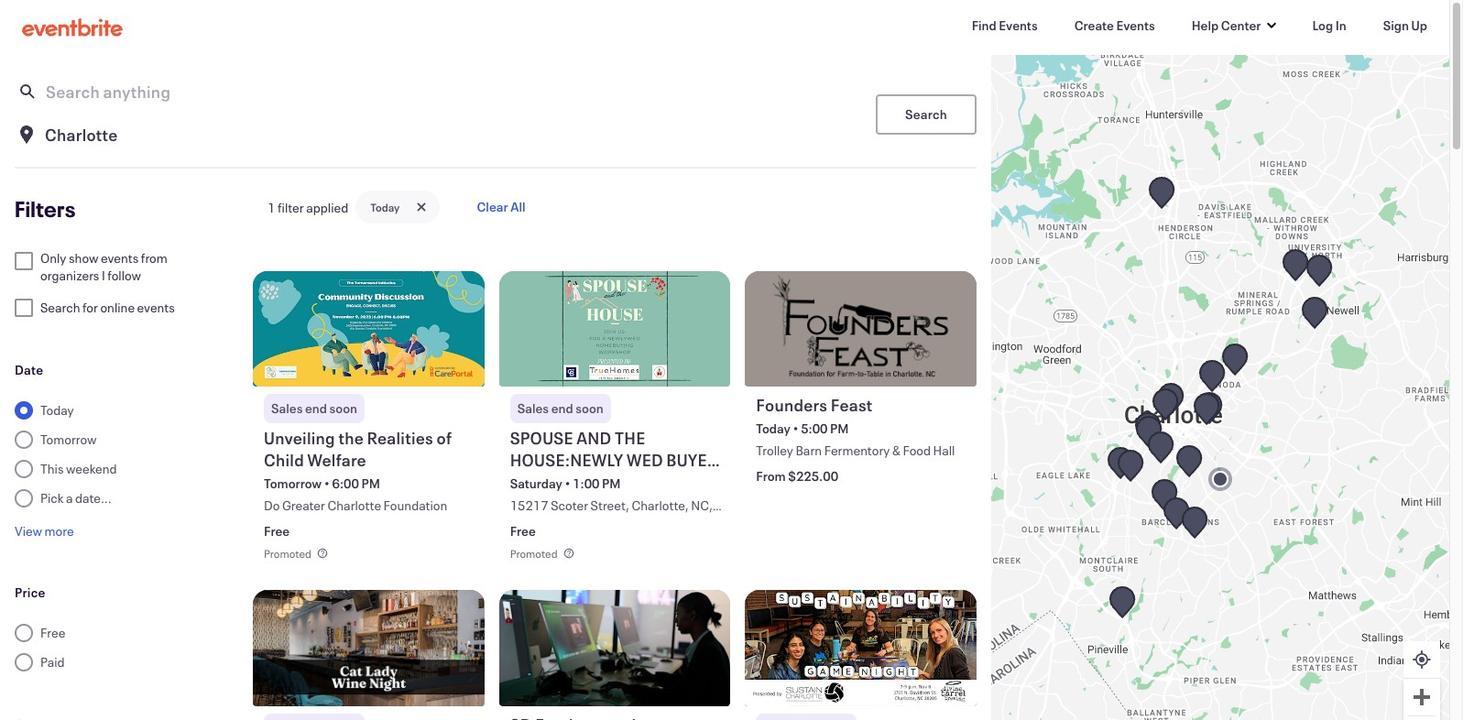 Task type: locate. For each thing, give the bounding box(es) containing it.
i
[[102, 267, 105, 284]]

1 horizontal spatial pm
[[602, 475, 621, 492]]

• inside saturday • 1:00 pm 15217 scoter street, charlotte, nc, usa
[[565, 475, 570, 492]]

events inside create events link
[[1116, 16, 1155, 34]]

0 vertical spatial search
[[905, 105, 948, 122]]

date...
[[75, 489, 111, 507]]

filter
[[278, 198, 304, 216]]

tomorrow
[[40, 431, 97, 448], [264, 475, 322, 492]]

search inside search button
[[905, 105, 948, 122]]

date
[[15, 361, 43, 378]]

clear all
[[477, 198, 526, 215]]

0 horizontal spatial today
[[40, 401, 74, 419]]

buyer
[[667, 449, 718, 471]]

events
[[999, 16, 1038, 34], [1116, 16, 1155, 34]]

1 horizontal spatial end
[[551, 400, 573, 417]]

1 horizontal spatial •
[[565, 475, 570, 492]]

clear
[[477, 198, 508, 215]]

soon up 'the'
[[330, 400, 357, 417]]

feast
[[831, 394, 873, 416]]

0 vertical spatial tomorrow
[[40, 431, 97, 448]]

sales up spouse
[[517, 400, 549, 417]]

5:00
[[801, 420, 828, 437]]

view more element
[[15, 522, 74, 540]]

the
[[338, 427, 364, 449]]

unveiling the realities of child welfare primary image image
[[253, 271, 484, 387]]

wed
[[627, 449, 663, 471]]

unveiling the realities of child welfare link
[[264, 427, 477, 471]]

a
[[66, 489, 73, 507]]

2 horizontal spatial pm
[[830, 420, 849, 437]]

street,
[[591, 497, 629, 514]]

1 horizontal spatial soon
[[576, 400, 604, 417]]

0 horizontal spatial promoted
[[264, 547, 312, 561]]

end up spouse
[[551, 400, 573, 417]]

sales end soon
[[271, 400, 357, 417], [517, 400, 604, 417]]

today up trolley
[[756, 420, 791, 437]]

pm right 5:00
[[830, 420, 849, 437]]

promoted for 15217
[[510, 547, 558, 561]]

end for unveiling
[[305, 400, 327, 417]]

2 soon from the left
[[576, 400, 604, 417]]

free up paid at the left bottom
[[40, 624, 65, 641]]

food
[[903, 442, 931, 459]]

show
[[69, 249, 98, 267]]

• left the 6:00
[[324, 475, 330, 492]]

0 horizontal spatial sales end soon
[[271, 400, 357, 417]]

spouse
[[510, 427, 573, 449]]

1 vertical spatial tomorrow
[[264, 475, 322, 492]]

free
[[264, 523, 290, 540], [510, 523, 536, 540], [40, 624, 65, 641]]

1 sales from the left
[[271, 400, 303, 417]]

only
[[40, 249, 66, 267]]

1 events from the left
[[999, 16, 1038, 34]]

the
[[615, 427, 646, 449]]

fermentory
[[824, 442, 890, 459]]

of
[[437, 427, 452, 449]]

tomorrow inside unveiling the realities of child welfare tomorrow • 6:00 pm do greater charlotte foundation free
[[264, 475, 322, 492]]

promoted down usa
[[510, 547, 558, 561]]

tomorrow up this weekend
[[40, 431, 97, 448]]

1 sales end soon from the left
[[271, 400, 357, 417]]

0 horizontal spatial search
[[40, 299, 80, 316]]

1 filter applied
[[268, 198, 348, 216]]

events inside the find events link
[[999, 16, 1038, 34]]

pm
[[830, 420, 849, 437], [361, 475, 380, 492], [602, 475, 621, 492]]

1 end from the left
[[305, 400, 327, 417]]

search for search
[[905, 105, 948, 122]]

end
[[305, 400, 327, 417], [551, 400, 573, 417]]

0 horizontal spatial events
[[999, 16, 1038, 34]]

create events
[[1075, 16, 1155, 34]]

1 promoted from the left
[[264, 547, 312, 561]]

promoted
[[264, 547, 312, 561], [510, 547, 558, 561]]

0 horizontal spatial pm
[[361, 475, 380, 492]]

today inside founders feast today • 5:00 pm trolley barn fermentory & food hall from $225.00
[[756, 420, 791, 437]]

1 horizontal spatial tomorrow
[[264, 475, 322, 492]]

this
[[40, 460, 64, 477]]

tomorrow up greater
[[264, 475, 322, 492]]

$225.00
[[788, 468, 839, 485]]

today down date
[[40, 401, 74, 419]]

today right applied
[[370, 200, 400, 214]]

founders feast today • 5:00 pm trolley barn fermentory & food hall from $225.00
[[756, 394, 955, 485]]

2 horizontal spatial today
[[756, 420, 791, 437]]

saturday
[[510, 475, 562, 492]]

1 horizontal spatial events
[[1116, 16, 1155, 34]]

search
[[905, 105, 948, 122], [40, 299, 80, 316]]

0 horizontal spatial sales
[[271, 400, 303, 417]]

view more button
[[15, 522, 74, 540]]

1 soon from the left
[[330, 400, 357, 417]]

promoted down the do
[[264, 547, 312, 561]]

events right online
[[137, 299, 175, 316]]

2 promoted from the left
[[510, 547, 558, 561]]

spouse and the house:newly wed buyer workshop link
[[510, 427, 724, 493]]

saturday • 1:00 pm 15217 scoter street, charlotte, nc, usa
[[510, 475, 713, 533]]

2 events from the left
[[1116, 16, 1155, 34]]

sales
[[271, 400, 303, 417], [517, 400, 549, 417]]

sign up link
[[1369, 7, 1442, 44]]

pm inside unveiling the realities of child welfare tomorrow • 6:00 pm do greater charlotte foundation free
[[361, 475, 380, 492]]

free down the do
[[264, 523, 290, 540]]

events right create at right top
[[1116, 16, 1155, 34]]

sales up "unveiling"
[[271, 400, 303, 417]]

• left the 1:00
[[565, 475, 570, 492]]

workshop
[[510, 471, 603, 493]]

free down 15217
[[510, 523, 536, 540]]

unveiling the realities of child welfare tomorrow • 6:00 pm do greater charlotte foundation free
[[264, 427, 452, 540]]

end up "unveiling"
[[305, 400, 327, 417]]

foundation
[[384, 497, 448, 514]]

sustainability game night primary image image
[[745, 591, 977, 706]]

2 sales end soon from the left
[[517, 400, 604, 417]]

1:00
[[573, 475, 600, 492]]

soon up and in the left bottom of the page
[[576, 400, 604, 417]]

search for online events
[[40, 299, 175, 316]]

2 end from the left
[[551, 400, 573, 417]]

pm right the 6:00
[[361, 475, 380, 492]]

spouse and the house:newly wed buyer workshop
[[510, 427, 718, 493]]

events for find events
[[999, 16, 1038, 34]]

1 horizontal spatial sales
[[517, 400, 549, 417]]

• left 5:00
[[793, 420, 799, 437]]

pm inside founders feast today • 5:00 pm trolley barn fermentory & food hall from $225.00
[[830, 420, 849, 437]]

find
[[972, 16, 997, 34]]

•
[[793, 420, 799, 437], [324, 475, 330, 492], [565, 475, 570, 492]]

0 horizontal spatial end
[[305, 400, 327, 417]]

1 vertical spatial search
[[40, 299, 80, 316]]

events
[[101, 249, 139, 267], [137, 299, 175, 316]]

0 vertical spatial today
[[370, 200, 400, 214]]

center
[[1221, 16, 1261, 34]]

1 horizontal spatial sales end soon
[[517, 400, 604, 417]]

1 horizontal spatial promoted
[[510, 547, 558, 561]]

charlotte
[[328, 497, 381, 514]]

follow
[[107, 267, 141, 284]]

0 horizontal spatial •
[[324, 475, 330, 492]]

sales end soon up spouse
[[517, 400, 604, 417]]

unveiling
[[264, 427, 335, 449]]

today
[[370, 200, 400, 214], [40, 401, 74, 419], [756, 420, 791, 437]]

view more
[[15, 522, 74, 540]]

0 vertical spatial events
[[101, 249, 139, 267]]

2 horizontal spatial •
[[793, 420, 799, 437]]

1 vertical spatial today
[[40, 401, 74, 419]]

pm up street,
[[602, 475, 621, 492]]

view
[[15, 522, 42, 540]]

events left from on the top left of the page
[[101, 249, 139, 267]]

1 horizontal spatial search
[[905, 105, 948, 122]]

sales end soon up "unveiling"
[[271, 400, 357, 417]]

0 horizontal spatial free
[[40, 624, 65, 641]]

None text field
[[45, 118, 868, 151]]

events right find in the top of the page
[[999, 16, 1038, 34]]

organizers
[[40, 267, 99, 284]]

price
[[15, 584, 45, 601]]

1 horizontal spatial free
[[264, 523, 290, 540]]

2 sales from the left
[[517, 400, 549, 417]]

0 horizontal spatial soon
[[330, 400, 357, 417]]

pm inside saturday • 1:00 pm 15217 scoter street, charlotte, nc, usa
[[602, 475, 621, 492]]

2 vertical spatial today
[[756, 420, 791, 437]]

soon
[[330, 400, 357, 417], [576, 400, 604, 417]]



Task type: vqa. For each thing, say whether or not it's contained in the screenshot.
Mission on the right of the page
no



Task type: describe. For each thing, give the bounding box(es) containing it.
sales for spouse and the house:newly wed buyer workshop
[[517, 400, 549, 417]]

usa
[[510, 515, 534, 533]]

from
[[756, 468, 786, 485]]

sign
[[1383, 16, 1409, 34]]

eventbrite image
[[22, 18, 123, 37]]

soon for •
[[576, 400, 604, 417]]

help center
[[1192, 16, 1261, 34]]

child
[[264, 449, 304, 471]]

and
[[577, 427, 612, 449]]

create
[[1075, 16, 1114, 34]]

15217
[[510, 497, 549, 514]]

find events
[[972, 16, 1038, 34]]

for
[[82, 299, 98, 316]]

trolley
[[756, 442, 793, 459]]

in
[[1336, 16, 1347, 34]]

soon for the
[[330, 400, 357, 417]]

search for search for online events
[[40, 299, 80, 316]]

1
[[268, 198, 275, 216]]

welfare
[[307, 449, 366, 471]]

map region
[[917, 33, 1463, 720]]

greater
[[282, 497, 325, 514]]

do
[[264, 497, 280, 514]]

nc,
[[691, 497, 713, 514]]

filters
[[15, 194, 76, 224]]

paid
[[40, 653, 65, 671]]

2d fundamentals: mastering the basics of two-dimensional art primary image image
[[499, 591, 731, 706]]

realities
[[367, 427, 433, 449]]

charlotte,
[[632, 497, 689, 514]]

hall
[[933, 442, 955, 459]]

weekend
[[66, 460, 117, 477]]

free inside unveiling the realities of child welfare tomorrow • 6:00 pm do greater charlotte foundation free
[[264, 523, 290, 540]]

clear all button
[[448, 187, 555, 227]]

2 horizontal spatial free
[[510, 523, 536, 540]]

Search anything search field
[[46, 75, 875, 108]]

sales end soon for saturday
[[517, 400, 604, 417]]

events inside only show events from organizers i follow
[[101, 249, 139, 267]]

house:newly
[[510, 449, 624, 471]]

1 horizontal spatial today
[[370, 200, 400, 214]]

0 horizontal spatial tomorrow
[[40, 431, 97, 448]]

&
[[892, 442, 901, 459]]

cat lady wine night primary image image
[[253, 591, 484, 706]]

from
[[141, 249, 167, 267]]

events for create events
[[1116, 16, 1155, 34]]

spouse and the house:newly wed buyer workshop primary image image
[[499, 271, 731, 387]]

sales end soon for unveiling
[[271, 400, 357, 417]]

founders feast primary image image
[[745, 271, 977, 387]]

1 vertical spatial events
[[137, 299, 175, 316]]

search button
[[876, 94, 977, 135]]

log in
[[1313, 16, 1347, 34]]

• inside unveiling the realities of child welfare tomorrow • 6:00 pm do greater charlotte foundation free
[[324, 475, 330, 492]]

barn
[[796, 442, 822, 459]]

up
[[1412, 16, 1428, 34]]

sales for unveiling the realities of child welfare
[[271, 400, 303, 417]]

scoter
[[551, 497, 588, 514]]

online
[[100, 299, 135, 316]]

• inside founders feast today • 5:00 pm trolley barn fermentory & food hall from $225.00
[[793, 420, 799, 437]]

end for saturday
[[551, 400, 573, 417]]

founders
[[756, 394, 828, 416]]

log in link
[[1298, 7, 1361, 44]]

log
[[1313, 16, 1333, 34]]

founders feast link
[[756, 394, 970, 416]]

find events link
[[957, 7, 1053, 44]]

only show events from organizers i follow
[[40, 249, 167, 284]]

this weekend
[[40, 460, 117, 477]]

help
[[1192, 16, 1219, 34]]

sign up
[[1383, 16, 1428, 34]]

more
[[45, 522, 74, 540]]

all
[[511, 198, 526, 215]]

applied
[[306, 198, 348, 216]]

create events link
[[1060, 7, 1170, 44]]

promoted for child
[[264, 547, 312, 561]]

pick
[[40, 489, 64, 507]]

pick a date...
[[40, 489, 111, 507]]

6:00
[[332, 475, 359, 492]]



